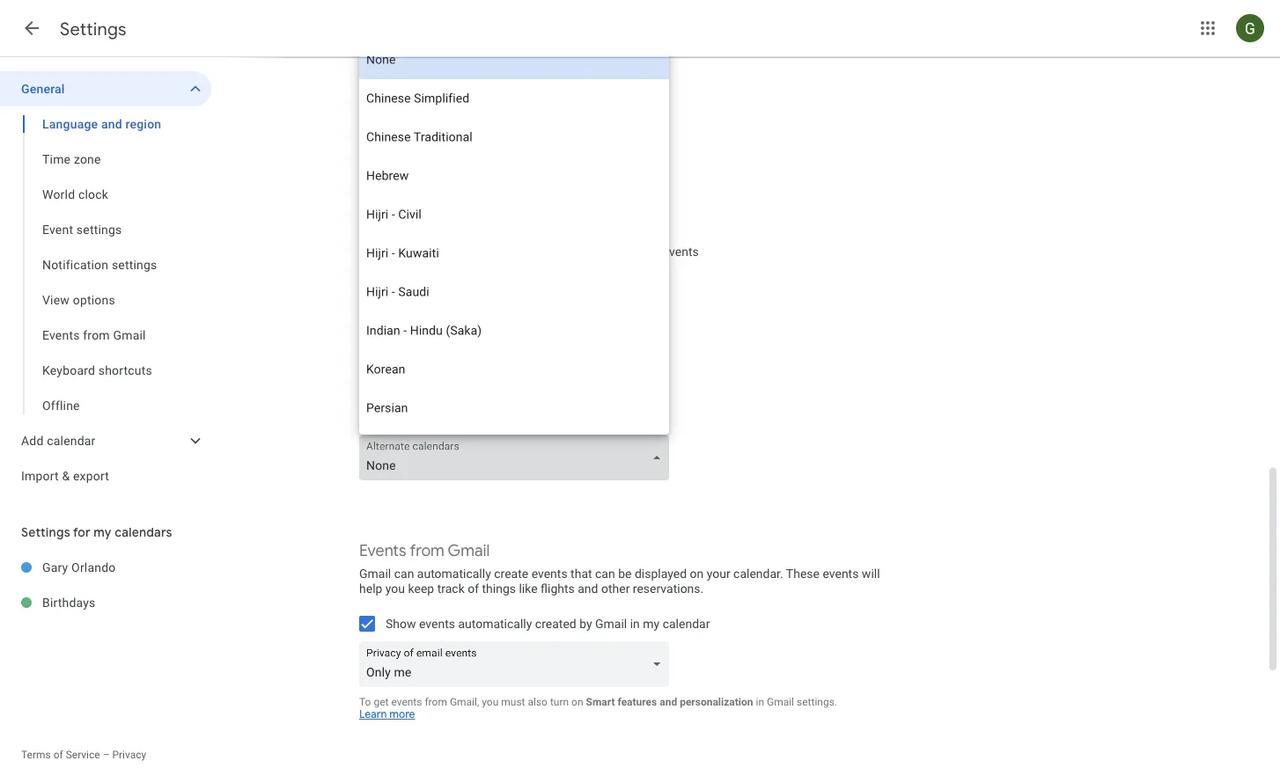 Task type: describe. For each thing, give the bounding box(es) containing it.
time
[[42, 152, 71, 166]]

numbers
[[451, 216, 499, 231]]

&
[[62, 469, 70, 483]]

show declined events
[[386, 160, 505, 174]]

region
[[125, 117, 161, 131]]

settings for notification settings
[[112, 258, 157, 272]]

language and region
[[42, 117, 161, 131]]

1 horizontal spatial view options
[[359, 96, 451, 116]]

that
[[571, 567, 592, 582]]

settings for event settings
[[76, 222, 122, 237]]

settings for settings
[[60, 18, 127, 40]]

world clock
[[42, 187, 108, 202]]

0 vertical spatial the
[[510, 244, 527, 259]]

events inside "to get events from gmail, you must also turn on smart features and personalization in gmail settings. learn more"
[[391, 696, 422, 708]]

import
[[21, 469, 59, 483]]

world
[[42, 187, 75, 202]]

keyboard
[[42, 363, 95, 378]]

be
[[618, 567, 632, 582]]

service
[[66, 749, 100, 762]]

you inside "to get events from gmail, you must also turn on smart features and personalization in gmail settings. learn more"
[[482, 696, 499, 708]]

reduce the brightness of past events
[[386, 273, 588, 287]]

privacy
[[112, 749, 146, 762]]

calendar.
[[734, 567, 783, 582]]

minute
[[622, 244, 660, 259]]

0 horizontal spatial calendar
[[47, 434, 96, 448]]

general
[[21, 81, 65, 96]]

you inside events from gmail gmail can automatically create events that can be displayed on your calendar. these events will help you keep track of things like flights and other reservations.
[[386, 582, 405, 596]]

settings.
[[797, 696, 837, 708]]

and inside "to get events from gmail, you must also turn on smart features and personalization in gmail settings. learn more"
[[660, 696, 677, 708]]

zone
[[74, 152, 101, 166]]

settings for my calendars
[[21, 525, 172, 541]]

from inside "to get events from gmail, you must also turn on smart features and personalization in gmail settings. learn more"
[[425, 696, 447, 708]]

1 horizontal spatial view
[[359, 96, 394, 116]]

birthdays
[[42, 596, 96, 610]]

on inside events from gmail gmail can automatically create events that can be displayed on your calendar. these events will help you keep track of things like flights and other reservations.
[[690, 567, 704, 582]]

show week numbers
[[386, 216, 499, 231]]

0 horizontal spatial options
[[73, 293, 115, 307]]

–
[[103, 749, 110, 762]]

group containing language and region
[[0, 107, 211, 424]]

0 horizontal spatial the
[[430, 273, 447, 287]]

automatically inside events from gmail gmail can automatically create events that can be displayed on your calendar. these events will help you keep track of things like flights and other reservations.
[[417, 567, 491, 582]]

these
[[786, 567, 820, 582]]

events right the minute
[[663, 244, 699, 259]]

and inside events from gmail gmail can automatically create events that can be displayed on your calendar. these events will help you keep track of things like flights and other reservations.
[[578, 582, 598, 596]]

add
[[21, 434, 44, 448]]

shortcuts
[[98, 363, 152, 378]]

birthdays link
[[42, 586, 211, 621]]

hijri - saudi option
[[359, 273, 669, 312]]

keep
[[408, 582, 434, 596]]

reduce
[[386, 273, 427, 287]]

past
[[525, 273, 549, 287]]

indian - hindu (saka) option
[[359, 312, 669, 350]]

0 horizontal spatial my
[[94, 525, 112, 541]]

reservations.
[[633, 582, 704, 596]]

personalization
[[680, 696, 753, 708]]

show for show week numbers
[[386, 216, 416, 231]]

1 horizontal spatial options
[[397, 96, 451, 116]]

offline
[[42, 398, 80, 413]]

smart
[[586, 696, 615, 708]]

show for show declined events
[[386, 160, 416, 174]]

1 vertical spatial automatically
[[458, 617, 532, 631]]

same
[[531, 244, 561, 259]]

0 horizontal spatial in
[[630, 617, 640, 631]]

show events automatically created by gmail in my calendar
[[386, 617, 710, 631]]

gary
[[42, 561, 68, 575]]

weekends
[[419, 132, 474, 146]]

calendars
[[115, 525, 172, 541]]

to get events from gmail, you must also turn on smart features and personalization in gmail settings. learn more
[[359, 696, 837, 722]]

settings heading
[[60, 18, 127, 40]]

gary orlando
[[42, 561, 116, 575]]

0 vertical spatial of
[[511, 273, 522, 287]]

general tree item
[[0, 71, 211, 107]]

for
[[73, 525, 91, 541]]

show weekends
[[386, 132, 474, 146]]

displayed
[[635, 567, 687, 582]]

shorter
[[429, 244, 468, 259]]

persian option
[[359, 389, 669, 428]]

create
[[494, 567, 529, 582]]

hijri - kuwaiti option
[[359, 234, 669, 273]]

gmail left the keep
[[359, 567, 391, 582]]

flights
[[541, 582, 575, 596]]

events left will
[[823, 567, 859, 582]]

settings for settings for my calendars
[[21, 525, 70, 541]]

other
[[601, 582, 630, 596]]

by
[[580, 617, 592, 631]]

events for events from gmail
[[42, 328, 80, 343]]

in inside "to get events from gmail, you must also turn on smart features and personalization in gmail settings. learn more"
[[756, 696, 764, 708]]

settings for my calendars tree
[[0, 550, 211, 621]]

1 vertical spatial calendar
[[663, 617, 710, 631]]

created
[[535, 617, 577, 631]]

1 vertical spatial my
[[643, 617, 660, 631]]

gmail up track
[[448, 541, 490, 561]]

size
[[564, 244, 586, 259]]

help
[[359, 582, 383, 596]]



Task type: vqa. For each thing, say whether or not it's contained in the screenshot.
second Option from the bottom
no



Task type: locate. For each thing, give the bounding box(es) containing it.
1 vertical spatial view options
[[42, 293, 115, 307]]

learn more link
[[359, 708, 415, 722]]

track
[[437, 582, 465, 596]]

1 horizontal spatial in
[[756, 696, 764, 708]]

add calendar
[[21, 434, 96, 448]]

show down the keep
[[386, 617, 416, 631]]

2 can from the left
[[595, 567, 615, 582]]

1 vertical spatial the
[[430, 273, 447, 287]]

1 vertical spatial you
[[482, 696, 499, 708]]

features
[[618, 696, 657, 708]]

0 horizontal spatial view options
[[42, 293, 115, 307]]

will
[[862, 567, 880, 582]]

notification settings
[[42, 258, 157, 272]]

1 vertical spatial of
[[468, 582, 479, 596]]

2 horizontal spatial of
[[511, 273, 522, 287]]

0 vertical spatial calendar
[[47, 434, 96, 448]]

show down show weekends
[[386, 160, 416, 174]]

1 vertical spatial settings
[[112, 258, 157, 272]]

from up keyboard shortcuts
[[83, 328, 110, 343]]

0 horizontal spatial you
[[386, 582, 405, 596]]

view up show weekends
[[359, 96, 394, 116]]

1 vertical spatial on
[[572, 696, 584, 708]]

view options up show weekends
[[359, 96, 451, 116]]

0 vertical spatial settings
[[76, 222, 122, 237]]

1 can from the left
[[394, 567, 414, 582]]

0 vertical spatial options
[[397, 96, 451, 116]]

declined
[[419, 160, 465, 174]]

options
[[397, 96, 451, 116], [73, 293, 115, 307]]

1 horizontal spatial the
[[510, 244, 527, 259]]

automatically left the create
[[417, 567, 491, 582]]

birthdays tree item
[[0, 586, 211, 621]]

the left same
[[510, 244, 527, 259]]

0 vertical spatial and
[[101, 117, 122, 131]]

settings up notification settings in the left of the page
[[76, 222, 122, 237]]

events right get
[[391, 696, 422, 708]]

0 vertical spatial in
[[630, 617, 640, 631]]

and left the region
[[101, 117, 122, 131]]

events down the size
[[552, 273, 588, 287]]

1 vertical spatial from
[[410, 541, 445, 561]]

none option
[[359, 41, 669, 79]]

group
[[0, 107, 211, 424]]

1 show from the top
[[386, 132, 416, 146]]

2 vertical spatial from
[[425, 696, 447, 708]]

display shorter events the same size as 30 minute events
[[386, 244, 699, 259]]

2 show from the top
[[386, 160, 416, 174]]

brightness
[[450, 273, 508, 287]]

the down shorter
[[430, 273, 447, 287]]

1 horizontal spatial can
[[595, 567, 615, 582]]

of inside events from gmail gmail can automatically create events that can be displayed on your calendar. these events will help you keep track of things like flights and other reservations.
[[468, 582, 479, 596]]

None field
[[359, 435, 676, 481], [359, 642, 676, 688], [359, 435, 676, 481], [359, 642, 676, 688]]

0 vertical spatial events
[[42, 328, 80, 343]]

gmail up the shortcuts
[[113, 328, 146, 343]]

automatically down things
[[458, 617, 532, 631]]

0 vertical spatial my
[[94, 525, 112, 541]]

1 vertical spatial settings
[[21, 525, 70, 541]]

time zone
[[42, 152, 101, 166]]

of left the past
[[511, 273, 522, 287]]

from
[[83, 328, 110, 343], [410, 541, 445, 561], [425, 696, 447, 708]]

can left be
[[595, 567, 615, 582]]

2 vertical spatial of
[[53, 749, 63, 762]]

language
[[42, 117, 98, 131]]

0 vertical spatial you
[[386, 582, 405, 596]]

show
[[386, 132, 416, 146], [386, 160, 416, 174], [386, 216, 416, 231], [386, 617, 416, 631]]

display
[[386, 244, 426, 259]]

view down notification
[[42, 293, 70, 307]]

options up events from gmail
[[73, 293, 115, 307]]

events for events from gmail gmail can automatically create events that can be displayed on your calendar. these events will help you keep track of things like flights and other reservations.
[[359, 541, 407, 561]]

you right 'help'
[[386, 582, 405, 596]]

korean option
[[359, 350, 669, 389]]

0 horizontal spatial on
[[572, 696, 584, 708]]

tree containing general
[[0, 71, 211, 494]]

terms of service link
[[21, 749, 100, 762]]

0 vertical spatial settings
[[60, 18, 127, 40]]

go back image
[[21, 18, 42, 39]]

export
[[73, 469, 109, 483]]

you left must
[[482, 696, 499, 708]]

must
[[501, 696, 525, 708]]

0 vertical spatial automatically
[[417, 567, 491, 582]]

0 vertical spatial view options
[[359, 96, 451, 116]]

events
[[42, 328, 80, 343], [359, 541, 407, 561]]

gmail,
[[450, 696, 479, 708]]

as
[[589, 244, 602, 259]]

privacy link
[[112, 749, 146, 762]]

view
[[359, 96, 394, 116], [42, 293, 70, 307]]

1 vertical spatial events
[[359, 541, 407, 561]]

can right 'help'
[[394, 567, 414, 582]]

1 vertical spatial options
[[73, 293, 115, 307]]

calendar up &
[[47, 434, 96, 448]]

of
[[511, 273, 522, 287], [468, 582, 479, 596], [53, 749, 63, 762]]

gary orlando tree item
[[0, 550, 211, 586]]

event
[[42, 222, 73, 237]]

1 vertical spatial and
[[578, 582, 598, 596]]

show up display
[[386, 216, 416, 231]]

gmail right by
[[595, 617, 627, 631]]

1 horizontal spatial on
[[690, 567, 704, 582]]

1 horizontal spatial events
[[359, 541, 407, 561]]

hijri - civil option
[[359, 196, 669, 234]]

options up show weekends
[[397, 96, 451, 116]]

3 show from the top
[[386, 216, 416, 231]]

0 horizontal spatial of
[[53, 749, 63, 762]]

you
[[386, 582, 405, 596], [482, 696, 499, 708]]

in right personalization
[[756, 696, 764, 708]]

your
[[707, 567, 731, 582]]

turn
[[550, 696, 569, 708]]

more
[[390, 708, 415, 722]]

get
[[374, 696, 389, 708]]

1 horizontal spatial you
[[482, 696, 499, 708]]

my down reservations.
[[643, 617, 660, 631]]

events
[[468, 160, 505, 174], [471, 244, 507, 259], [663, 244, 699, 259], [552, 273, 588, 287], [532, 567, 568, 582], [823, 567, 859, 582], [419, 617, 455, 631], [391, 696, 422, 708]]

show left weekends
[[386, 132, 416, 146]]

the
[[510, 244, 527, 259], [430, 273, 447, 287]]

0 horizontal spatial view
[[42, 293, 70, 307]]

settings right notification
[[112, 258, 157, 272]]

calendar
[[47, 434, 96, 448], [663, 617, 710, 631]]

orlando
[[71, 561, 116, 575]]

0 vertical spatial from
[[83, 328, 110, 343]]

things
[[482, 582, 516, 596]]

on right the "turn" in the left of the page
[[572, 696, 584, 708]]

calendar down reservations.
[[663, 617, 710, 631]]

learn
[[359, 708, 387, 722]]

show for show weekends
[[386, 132, 416, 146]]

like
[[519, 582, 538, 596]]

1 vertical spatial view
[[42, 293, 70, 307]]

view options down notification
[[42, 293, 115, 307]]

gmail left settings.
[[767, 696, 794, 708]]

events up keyboard
[[42, 328, 80, 343]]

0 vertical spatial view
[[359, 96, 394, 116]]

events down chinese traditional option
[[468, 160, 505, 174]]

hebrew option
[[359, 157, 669, 196]]

of right terms
[[53, 749, 63, 762]]

event settings
[[42, 222, 122, 237]]

chinese traditional option
[[359, 118, 669, 157]]

automatically
[[417, 567, 491, 582], [458, 617, 532, 631]]

from up the keep
[[410, 541, 445, 561]]

4 show from the top
[[386, 617, 416, 631]]

1 horizontal spatial my
[[643, 617, 660, 631]]

2 horizontal spatial and
[[660, 696, 677, 708]]

from inside events from gmail gmail can automatically create events that can be displayed on your calendar. these events will help you keep track of things like flights and other reservations.
[[410, 541, 445, 561]]

events down track
[[419, 617, 455, 631]]

tree
[[0, 71, 211, 494]]

show for show events automatically created by gmail in my calendar
[[386, 617, 416, 631]]

my right for
[[94, 525, 112, 541]]

from left 'gmail,'
[[425, 696, 447, 708]]

0 horizontal spatial can
[[394, 567, 414, 582]]

events up 'help'
[[359, 541, 407, 561]]

in
[[630, 617, 640, 631], [756, 696, 764, 708]]

1 vertical spatial in
[[756, 696, 764, 708]]

events left the that
[[532, 567, 568, 582]]

on left your in the right of the page
[[690, 567, 704, 582]]

from for events from gmail gmail can automatically create events that can be displayed on your calendar. these events will help you keep track of things like flights and other reservations.
[[410, 541, 445, 561]]

can
[[394, 567, 414, 582], [595, 567, 615, 582]]

keyboard shortcuts
[[42, 363, 152, 378]]

in down reservations.
[[630, 617, 640, 631]]

1 horizontal spatial and
[[578, 582, 598, 596]]

and right features
[[660, 696, 677, 708]]

my
[[94, 525, 112, 541], [643, 617, 660, 631]]

events from gmail
[[42, 328, 146, 343]]

also
[[528, 696, 548, 708]]

from for events from gmail
[[83, 328, 110, 343]]

30
[[605, 244, 619, 259]]

on inside "to get events from gmail, you must also turn on smart features and personalization in gmail settings. learn more"
[[572, 696, 584, 708]]

chinese simplified option
[[359, 79, 669, 118]]

week
[[419, 216, 448, 231]]

clock
[[78, 187, 108, 202]]

1 horizontal spatial of
[[468, 582, 479, 596]]

on
[[690, 567, 704, 582], [572, 696, 584, 708]]

1 horizontal spatial calendar
[[663, 617, 710, 631]]

events up 'reduce the brightness of past events'
[[471, 244, 507, 259]]

import & export
[[21, 469, 109, 483]]

settings up general tree item
[[60, 18, 127, 40]]

0 horizontal spatial events
[[42, 328, 80, 343]]

terms
[[21, 749, 51, 762]]

0 vertical spatial on
[[690, 567, 704, 582]]

terms of service – privacy
[[21, 749, 146, 762]]

settings left for
[[21, 525, 70, 541]]

settings
[[76, 222, 122, 237], [112, 258, 157, 272]]

view options
[[359, 96, 451, 116], [42, 293, 115, 307]]

of right track
[[468, 582, 479, 596]]

events inside events from gmail gmail can automatically create events that can be displayed on your calendar. these events will help you keep track of things like flights and other reservations.
[[359, 541, 407, 561]]

and left other
[[578, 582, 598, 596]]

to
[[359, 696, 371, 708]]

0 horizontal spatial and
[[101, 117, 122, 131]]

events from gmail gmail can automatically create events that can be displayed on your calendar. these events will help you keep track of things like flights and other reservations.
[[359, 541, 880, 596]]

alternate calendars list box
[[359, 33, 669, 435]]

notification
[[42, 258, 109, 272]]

gmail inside "to get events from gmail, you must also turn on smart features and personalization in gmail settings. learn more"
[[767, 696, 794, 708]]

settings
[[60, 18, 127, 40], [21, 525, 70, 541]]

2 vertical spatial and
[[660, 696, 677, 708]]



